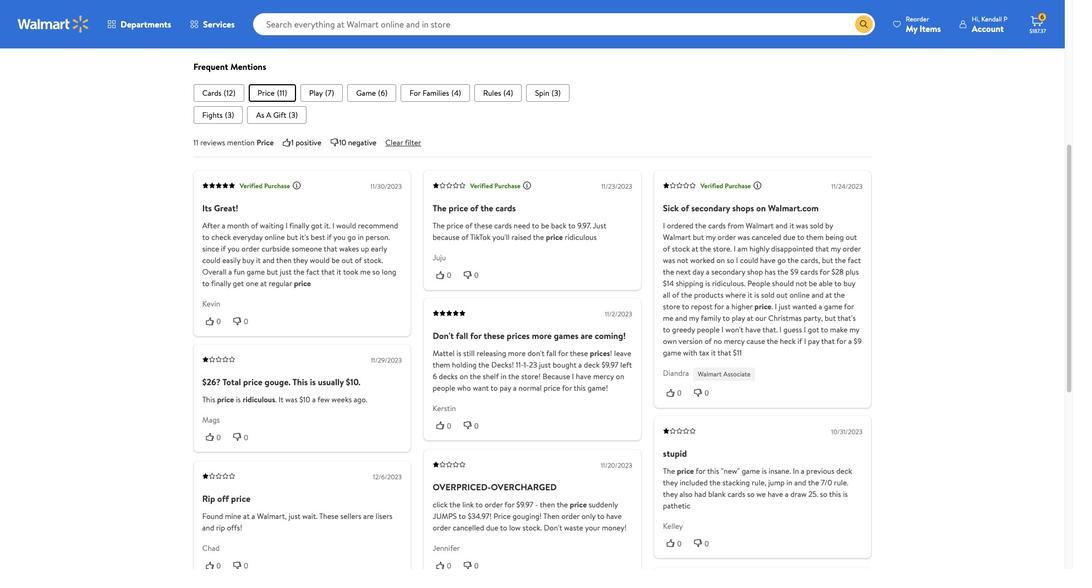 Task type: describe. For each thing, give the bounding box(es) containing it.
cards left from
[[708, 220, 726, 231]]

got inside . i just wanted a game for me and my family to play at our christmas party, but that's to greedy people i won't have that. i guess i got to make my own version of no mercy cause the heck if i pay that for a $9 game with tax it that $11
[[808, 324, 819, 335]]

negative
[[348, 137, 377, 148]]

link
[[462, 499, 474, 510]]

services
[[203, 18, 235, 30]]

my up store.
[[706, 232, 716, 243]]

verified purchase for great!
[[240, 181, 290, 190]]

to down overall
[[202, 278, 210, 289]]

list item containing cards
[[193, 84, 244, 102]]

mine
[[225, 511, 241, 522]]

the up 25.
[[808, 477, 819, 488]]

cards inside the price of these cards need to be back to 9.97. just because of tiktok you'll raised the
[[494, 220, 512, 231]]

0 horizontal spatial sold
[[761, 289, 775, 300]]

a left 'draw'
[[785, 489, 789, 500]]

am
[[738, 243, 748, 254]]

to down $28
[[835, 278, 842, 289]]

game down own
[[663, 347, 681, 358]]

long
[[382, 266, 396, 277]]

to left play
[[723, 313, 730, 324]]

the up then
[[557, 499, 568, 510]]

the up the tiktok
[[481, 202, 493, 214]]

but up $28
[[822, 255, 833, 266]]

on right shops
[[756, 202, 766, 214]]

highly
[[750, 243, 769, 254]]

pay inside . i just wanted a game for me and my family to play at our christmas party, but that's to greedy people i won't have that. i guess i got to make my own version of no mercy cause the heck if i pay that for a $9 game with tax it that $11
[[808, 336, 820, 347]]

sick
[[663, 202, 679, 214]]

0 down diandra
[[677, 388, 682, 397]]

clear
[[385, 137, 403, 148]]

1 horizontal spatial not
[[796, 278, 807, 289]]

2 (4) from the left
[[503, 87, 513, 98]]

just inside the after a month of waiting i finally got it. i would recommend to check everyday online but it's best if you go in person. since if you order curbside someone that wakes up early could easily buy it and then they would be out of stock. overall a fun game but just the fact that it took me so long to finally get one at regular
[[280, 266, 292, 277]]

to right need at the left
[[532, 220, 539, 231]]

party,
[[804, 313, 823, 324]]

go inside i ordered the cards from walmart and it was sold by walmart but my order was canceled due to them being out of stock at the store. i am highly disappointed that my order was not worked on so i could have go the cards, but the fact the next day a secondary shop has the $9 cards for $28 plus $14 shipping is ridiculous. people should not be able to buy all of the products where it is sold out online and at the store to repost for a higher
[[778, 255, 786, 266]]

because
[[433, 232, 460, 243]]

it up higher
[[748, 289, 753, 300]]

to up price ridiculous
[[568, 220, 576, 231]]

a right bought
[[579, 360, 582, 371]]

in inside for this "new" game is insane. in a previous deck they included the stacking rule, jump in and the 7/0 rule. they also had blank cards so we have a draw 25. so this is pathetic
[[787, 477, 793, 488]]

on up who
[[460, 371, 468, 382]]

and down able at the right
[[812, 289, 824, 300]]

decks!
[[491, 360, 514, 371]]

0 vertical spatial fall
[[456, 330, 468, 342]]

it up one
[[256, 255, 261, 266]]

walmart image
[[18, 15, 89, 33]]

fact inside the after a month of waiting i finally got it. i would recommend to check everyday online but it's best if you go in person. since if you order curbside someone that wakes up early could easily buy it and then they would be out of stock. overall a fun game but just the fact that it took me so long to finally get one at regular
[[306, 266, 320, 277]]

it
[[279, 394, 284, 405]]

draw
[[791, 489, 807, 500]]

account
[[972, 22, 1004, 34]]

0 horizontal spatial prices
[[507, 330, 530, 342]]

p
[[1004, 14, 1008, 23]]

fun
[[234, 266, 245, 277]]

price inside the price of these cards need to be back to 9.97. just because of tiktok you'll raised the
[[447, 220, 463, 231]]

stock
[[672, 243, 690, 254]]

clear filter
[[385, 137, 421, 148]]

list item containing for families
[[401, 84, 470, 102]]

sick of secondary shops on walmart.com
[[663, 202, 819, 214]]

but down ordered
[[693, 232, 704, 243]]

rules
[[483, 87, 501, 98]]

1 horizontal spatial then
[[540, 499, 555, 510]]

to down suddenly
[[597, 511, 605, 522]]

next
[[676, 266, 691, 277]]

game (6)
[[356, 87, 388, 98]]

recommend
[[358, 220, 398, 231]]

is left "usually"
[[310, 376, 316, 388]]

for
[[410, 87, 421, 98]]

repost
[[691, 301, 713, 312]]

had
[[694, 489, 706, 500]]

someone
[[292, 243, 322, 254]]

included
[[680, 477, 708, 488]]

so inside i ordered the cards from walmart and it was sold by walmart but my order was canceled due to them being out of stock at the store. i am highly disappointed that my order was not worked on so i could have go the cards, but the fact the next day a secondary shop has the $9 cards for $28 plus $14 shipping is ridiculous. people should not be able to buy all of the products where it is sold out online and at the store to repost for a higher
[[727, 255, 734, 266]]

shelf
[[483, 371, 499, 382]]

stock. inside the after a month of waiting i finally got it. i would recommend to check everyday online but it's best if you go in person. since if you order curbside someone that wakes up early could easily buy it and then they would be out of stock. overall a fun game but just the fact that it took me so long to finally get one at regular
[[364, 255, 383, 266]]

to up disappointed
[[797, 232, 805, 243]]

but up regular
[[267, 266, 278, 277]]

verified purchase information image for sick of secondary shops on walmart.com
[[753, 181, 762, 189]]

to left low
[[500, 522, 507, 533]]

the up the blank
[[710, 477, 721, 488]]

0 down kerstin
[[447, 422, 451, 431]]

0 down walmart associate
[[705, 388, 709, 397]]

juju
[[433, 252, 446, 263]]

0 down the want
[[474, 422, 479, 431]]

2 vertical spatial walmart
[[698, 369, 722, 379]]

pay inside ! leave them holding the decks! 11-1-23 just bought a deck $9.97 left 6 decks on the shelf in the store! because i have mercy on people who want to pay a normal price for this game!
[[500, 383, 511, 394]]

1 vertical spatial more
[[508, 348, 526, 359]]

i left ordered
[[663, 220, 665, 231]]

1 positive
[[291, 137, 322, 148]]

verified purchase information image for its great!
[[292, 181, 301, 189]]

we
[[757, 489, 766, 500]]

1 horizontal spatial more
[[532, 330, 552, 342]]

leave
[[614, 348, 631, 359]]

i right it.
[[332, 220, 334, 231]]

a down where
[[726, 301, 730, 312]]

for up the gouging!
[[505, 499, 515, 510]]

weeks
[[332, 394, 352, 405]]

list containing fights
[[193, 106, 872, 124]]

don't
[[528, 348, 545, 359]]

to right link on the bottom left of page
[[476, 499, 483, 510]]

order down being
[[843, 243, 861, 254]]

the inside . i just wanted a game for me and my family to play at our christmas party, but that's to greedy people i won't have that. i guess i got to make my own version of no mercy cause the heck if i pay that for a $9 game with tax it that $11
[[767, 336, 778, 347]]

0 horizontal spatial $9.97
[[516, 499, 533, 510]]

departments
[[121, 18, 171, 30]]

for up able at the right
[[820, 266, 830, 277]]

0 horizontal spatial would
[[310, 255, 330, 266]]

it's
[[300, 232, 309, 243]]

1 vertical spatial price
[[257, 137, 274, 148]]

-
[[535, 499, 538, 510]]

and up canceled in the top of the page
[[776, 220, 788, 231]]

1 horizontal spatial would
[[336, 220, 356, 231]]

(3) for spin (3)
[[552, 87, 561, 98]]

to right store
[[682, 301, 689, 312]]

get
[[233, 278, 244, 289]]

worked
[[690, 255, 715, 266]]

cards down cards,
[[800, 266, 818, 277]]

online inside i ordered the cards from walmart and it was sold by walmart but my order was canceled due to them being out of stock at the store. i am highly disappointed that my order was not worked on so i could have go the cards, but the fact the next day a secondary shop has the $9 cards for $28 plus $14 shipping is ridiculous. people should not be able to buy all of the products where it is sold out online and at the store to repost for a higher
[[790, 289, 810, 300]]

on down left
[[616, 371, 624, 382]]

1 horizontal spatial if
[[327, 232, 332, 243]]

for up that's
[[844, 301, 854, 312]]

2 vertical spatial these
[[570, 348, 588, 359]]

should
[[772, 278, 794, 289]]

that down make
[[821, 336, 835, 347]]

after
[[202, 220, 220, 231]]

0 horizontal spatial if
[[221, 243, 226, 254]]

2 vertical spatial the
[[663, 466, 675, 477]]

purchase for great!
[[264, 181, 290, 190]]

found
[[202, 511, 223, 522]]

to down link on the bottom left of page
[[459, 511, 466, 522]]

cards
[[202, 87, 222, 98]]

ridiculous.
[[712, 278, 746, 289]]

i down am
[[736, 255, 738, 266]]

a left normal
[[513, 383, 517, 394]]

a right $10
[[312, 394, 316, 405]]

secondary inside i ordered the cards from walmart and it was sold by walmart but my order was canceled due to them being out of stock at the store. i am highly disappointed that my order was not worked on so i could have go the cards, but the fact the next day a secondary shop has the $9 cards for $28 plus $14 shipping is ridiculous. people should not be able to buy all of the products where it is sold out online and at the store to repost for a higher
[[711, 266, 745, 277]]

Search search field
[[253, 13, 875, 35]]

up
[[361, 243, 369, 254]]

disappointed
[[771, 243, 814, 254]]

0 vertical spatial not
[[677, 255, 688, 266]]

$28
[[832, 266, 844, 277]]

on inside i ordered the cards from walmart and it was sold by walmart but my order was canceled due to them being out of stock at the store. i am highly disappointed that my order was not worked on so i could have go the cards, but the fact the next day a secondary shop has the $9 cards for $28 plus $14 shipping is ridiculous. people should not be able to buy all of the products where it is sold out online and at the store to repost for a higher
[[717, 255, 725, 266]]

that left took
[[321, 266, 335, 277]]

as a gift (3)
[[256, 109, 298, 120]]

0 down because
[[447, 271, 451, 279]]

gouging!
[[513, 511, 542, 522]]

Walmart Site-Wide search field
[[253, 13, 875, 35]]

have inside . i just wanted a game for me and my family to play at our christmas party, but that's to greedy people i won't have that. i guess i got to make my own version of no mercy cause the heck if i pay that for a $9 game with tax it that $11
[[746, 324, 761, 335]]

for up still
[[470, 330, 482, 342]]

for up bought
[[558, 348, 568, 359]]

10/31/2023
[[831, 427, 863, 437]]

a left fun
[[228, 266, 232, 277]]

are inside 'found mine at a walmart,   just wait.  these sellers are lisers and rip offs!'
[[363, 511, 374, 522]]

the up shelf
[[478, 360, 490, 371]]

the down 11-
[[508, 371, 520, 382]]

$11
[[733, 347, 742, 358]]

1 horizontal spatial (3)
[[289, 109, 298, 120]]

2 horizontal spatial this
[[829, 489, 841, 500]]

1 (4) from the left
[[451, 87, 461, 98]]

is left still
[[457, 348, 461, 359]]

pathetic
[[663, 500, 691, 511]]

game up that's
[[824, 301, 843, 312]]

gouge.
[[265, 376, 291, 388]]

1 horizontal spatial sold
[[810, 220, 824, 231]]

the for the price of these cards need to be back to 9.97. just because of tiktok you'll raised the
[[433, 220, 445, 231]]

offs!
[[227, 522, 242, 533]]

cards up need at the left
[[495, 202, 516, 214]]

has
[[765, 266, 776, 277]]

0 down the kevin
[[217, 317, 221, 326]]

tiktok
[[470, 232, 491, 243]]

the price
[[663, 466, 694, 477]]

so right 25.
[[820, 489, 828, 500]]

is down the people
[[754, 289, 759, 300]]

to left make
[[821, 324, 828, 335]]

deck inside for this "new" game is insane. in a previous deck they included the stacking rule, jump in and the 7/0 rule. they also had blank cards so we have a draw 25. so this is pathetic
[[836, 466, 852, 477]]

mercy inside ! leave them holding the decks! 11-1-23 just bought a deck $9.97 left 6 decks on the shelf in the store! because i have mercy on people who want to pay a normal price for this game!
[[593, 371, 614, 382]]

0 down kelley
[[677, 539, 682, 548]]

person.
[[366, 232, 390, 243]]

won't
[[726, 324, 744, 335]]

price inside list item
[[258, 87, 275, 98]]

6 inside ! leave them holding the decks! 11-1-23 just bought a deck $9.97 left 6 decks on the shelf in the store! because i have mercy on people who want to pay a normal price for this game!
[[433, 371, 437, 382]]

0 vertical spatial finally
[[289, 220, 309, 231]]

month
[[227, 220, 249, 231]]

games
[[554, 330, 579, 342]]

kerstin
[[433, 403, 456, 414]]

at down able at the right
[[826, 289, 832, 300]]

was right it
[[285, 394, 298, 405]]

but left it's
[[287, 232, 298, 243]]

1 horizontal spatial fall
[[546, 348, 557, 359]]

11/20/2023
[[601, 460, 632, 470]]

1 horizontal spatial out
[[777, 289, 788, 300]]

and inside for this "new" game is insane. in a previous deck they included the stacking rule, jump in and the 7/0 rule. they also had blank cards so we have a draw 25. so this is pathetic
[[794, 477, 806, 488]]

overpriced-
[[433, 481, 491, 493]]

my down repost
[[689, 313, 699, 324]]

releasing
[[477, 348, 506, 359]]

1 horizontal spatial are
[[581, 330, 593, 342]]

order down jumps
[[433, 522, 451, 533]]

23
[[529, 360, 537, 371]]

order up waste
[[562, 511, 580, 522]]

verified purchase for price
[[470, 181, 521, 190]]

list item containing rules
[[474, 84, 522, 102]]

being
[[826, 232, 844, 243]]

list item containing as a gift
[[247, 106, 307, 124]]

the down shipping at the right
[[681, 289, 692, 300]]

overall
[[202, 266, 227, 277]]

the up $14
[[663, 266, 674, 277]]

play (7)
[[309, 87, 334, 98]]

deck inside ! leave them holding the decks! 11-1-23 just bought a deck $9.97 left 6 decks on the shelf in the store! because i have mercy on people who want to pay a normal price for this game!
[[584, 360, 600, 371]]

by
[[826, 220, 833, 231]]

1 vertical spatial prices
[[590, 348, 610, 359]]

go inside the after a month of waiting i finally got it. i would recommend to check everyday online but it's best if you go in person. since if you order curbside someone that wakes up early could easily buy it and then they would be out of stock. overall a fun game but just the fact that it took me so long to finally get one at regular
[[347, 232, 356, 243]]

i right the that.
[[780, 324, 782, 335]]

services button
[[181, 11, 244, 37]]

to up own
[[663, 324, 670, 335]]

spin
[[535, 87, 549, 98]]

was up am
[[738, 232, 750, 243]]

it inside . i just wanted a game for me and my family to play at our christmas party, but that's to greedy people i won't have that. i guess i got to make my own version of no mercy cause the heck if i pay that for a $9 game with tax it that $11
[[711, 347, 716, 358]]

heck
[[780, 336, 796, 347]]

it down walmart.com
[[790, 220, 794, 231]]

(7)
[[325, 87, 334, 98]]

great!
[[214, 202, 238, 214]]

in
[[793, 466, 799, 477]]

decks
[[439, 371, 458, 382]]

11/23/2023
[[601, 182, 632, 191]]

is down rule.
[[843, 489, 848, 500]]

(3) for fights (3)
[[225, 109, 234, 120]]

the left link on the bottom left of page
[[449, 499, 461, 510]]

me inside . i just wanted a game for me and my family to play at our christmas party, but that's to greedy people i won't have that. i guess i got to make my own version of no mercy cause the heck if i pay that for a $9 game with tax it that $11
[[663, 313, 674, 324]]

was down stock
[[663, 255, 675, 266]]

0 vertical spatial secondary
[[691, 202, 730, 214]]

my
[[906, 22, 918, 34]]

the up the want
[[470, 371, 481, 382]]

1 vertical spatial they
[[663, 477, 678, 488]]

0 horizontal spatial ridiculous
[[243, 394, 275, 405]]

rules (4)
[[483, 87, 513, 98]]

positive
[[296, 137, 322, 148]]

2 vertical spatial they
[[663, 489, 678, 500]]

just inside ! leave them holding the decks! 11-1-23 just bought a deck $9.97 left 6 decks on the shelf in the store! because i have mercy on people who want to pay a normal price for this game!
[[539, 360, 551, 371]]

off
[[217, 492, 229, 504]]

0 vertical spatial don't
[[433, 330, 454, 342]]

frequent mentions
[[193, 60, 266, 72]]

buy inside i ordered the cards from walmart and it was sold by walmart but my order was canceled due to them being out of stock at the store. i am highly disappointed that my order was not worked on so i could have go the cards, but the fact the next day a secondary shop has the $9 cards for $28 plus $14 shipping is ridiculous. people should not be able to buy all of the products where it is sold out online and at the store to repost for a higher
[[844, 278, 856, 289]]

my down being
[[831, 243, 841, 254]]

wakes
[[339, 243, 359, 254]]

have inside for this "new" game is insane. in a previous deck they included the stacking rule, jump in and the 7/0 rule. they also had blank cards so we have a draw 25. so this is pathetic
[[768, 489, 783, 500]]

so left the we
[[747, 489, 755, 500]]

1 vertical spatial finally
[[211, 278, 231, 289]]



Task type: locate. For each thing, give the bounding box(es) containing it.
list item containing fights
[[193, 106, 243, 124]]

(11)
[[277, 87, 287, 98]]

people inside . i just wanted a game for me and my family to play at our christmas party, but that's to greedy people i won't have that. i guess i got to make my own version of no mercy cause the heck if i pay that for a $9 game with tax it that $11
[[697, 324, 720, 335]]

i left am
[[734, 243, 736, 254]]

shipping
[[676, 278, 704, 289]]

verified for of
[[701, 181, 723, 190]]

the price of these cards need to be back to 9.97. just because of tiktok you'll raised the
[[433, 220, 607, 243]]

me
[[360, 266, 371, 277], [663, 313, 674, 324]]

that down best
[[324, 243, 337, 254]]

at right one
[[260, 278, 267, 289]]

0 down mags
[[217, 433, 221, 442]]

rule.
[[834, 477, 849, 488]]

2 horizontal spatial out
[[846, 232, 857, 243]]

tax
[[699, 347, 709, 358]]

the inside the price of these cards need to be back to 9.97. just because of tiktok you'll raised the
[[433, 220, 445, 231]]

0 horizontal spatial verified purchase information image
[[292, 181, 301, 189]]

and up 'draw'
[[794, 477, 806, 488]]

and down the curbside
[[263, 255, 275, 266]]

1 vertical spatial be
[[332, 255, 340, 266]]

with
[[683, 347, 697, 358]]

be down wakes
[[332, 255, 340, 266]]

items
[[920, 22, 941, 34]]

associate
[[723, 369, 751, 379]]

a inside 'found mine at a walmart,   just wait.  these sellers are lisers and rip offs!'
[[252, 511, 255, 522]]

are right games
[[581, 330, 593, 342]]

more up don't
[[532, 330, 552, 342]]

reorder my items
[[906, 14, 941, 34]]

suddenly
[[589, 499, 618, 510]]

in inside ! leave them holding the decks! 11-1-23 just bought a deck $9.97 left 6 decks on the shelf in the store! because i have mercy on people who want to pay a normal price for this game!
[[501, 371, 507, 382]]

verified
[[240, 181, 263, 190], [470, 181, 493, 190], [701, 181, 723, 190]]

(4) right families
[[451, 87, 461, 98]]

fights
[[202, 109, 223, 120]]

overcharged
[[491, 481, 557, 493]]

1 vertical spatial out
[[342, 255, 353, 266]]

at up worked
[[692, 243, 698, 254]]

purchase up waiting
[[264, 181, 290, 190]]

1 horizontal spatial in
[[501, 371, 507, 382]]

the down someone
[[293, 266, 305, 277]]

it.
[[324, 220, 331, 231]]

the down disappointed
[[788, 255, 799, 266]]

me inside the after a month of waiting i finally got it. i would recommend to check everyday online but it's best if you go in person. since if you order curbside someone that wakes up early could easily buy it and then they would be out of stock. overall a fun game but just the fact that it took me so long to finally get one at regular
[[360, 266, 371, 277]]

0 vertical spatial deck
[[584, 360, 600, 371]]

verified up sick of secondary shops on walmart.com
[[701, 181, 723, 190]]

0 down one
[[244, 317, 248, 326]]

don't fall for these prices more games are coming!
[[433, 330, 626, 342]]

the down $28
[[834, 289, 845, 300]]

mentions
[[230, 60, 266, 72]]

is up products
[[705, 278, 710, 289]]

0 horizontal spatial due
[[486, 522, 498, 533]]

verified for price
[[470, 181, 493, 190]]

0 horizontal spatial fact
[[306, 266, 320, 277]]

(3) right "gift"
[[289, 109, 298, 120]]

list item left spin
[[474, 84, 522, 102]]

0 vertical spatial online
[[265, 232, 285, 243]]

list item containing spin
[[526, 84, 570, 102]]

at left our
[[747, 313, 754, 324]]

be
[[541, 220, 549, 231], [332, 255, 340, 266], [809, 278, 817, 289]]

holding
[[452, 360, 477, 371]]

1 horizontal spatial .
[[772, 301, 773, 312]]

purchase for of
[[725, 181, 751, 190]]

1 verified purchase from the left
[[240, 181, 290, 190]]

jennifer
[[433, 542, 460, 553]]

1 vertical spatial 6
[[433, 371, 437, 382]]

list item containing price
[[249, 84, 296, 102]]

and left rip
[[202, 522, 214, 533]]

for inside for this "new" game is insane. in a previous deck they included the stacking rule, jump in and the 7/0 rule. they also had blank cards so we have a draw 25. so this is pathetic
[[696, 466, 706, 477]]

cards inside for this "new" game is insane. in a previous deck they included the stacking rule, jump in and the 7/0 rule. they also had blank cards so we have a draw 25. so this is pathetic
[[728, 489, 745, 500]]

want
[[473, 383, 489, 394]]

(3) right fights
[[225, 109, 234, 120]]

1 vertical spatial in
[[501, 371, 507, 382]]

list item containing game
[[347, 84, 396, 102]]

due inside i ordered the cards from walmart and it was sold by walmart but my order was canceled due to them being out of stock at the store. i am highly disappointed that my order was not worked on so i could have go the cards, but the fact the next day a secondary shop has the $9 cards for $28 plus $14 shipping is ridiculous. people should not be able to buy all of the products where it is sold out online and at the store to repost for a higher
[[783, 232, 796, 243]]

to
[[532, 220, 539, 231], [568, 220, 576, 231], [202, 232, 210, 243], [797, 232, 805, 243], [202, 278, 210, 289], [835, 278, 842, 289], [682, 301, 689, 312], [723, 313, 730, 324], [663, 324, 670, 335], [821, 324, 828, 335], [491, 383, 498, 394], [476, 499, 483, 510], [459, 511, 466, 522], [597, 511, 605, 522], [500, 522, 507, 533]]

11/24/2023
[[832, 182, 863, 191]]

that's
[[838, 313, 856, 324]]

was
[[796, 220, 808, 231], [738, 232, 750, 243], [663, 255, 675, 266], [285, 394, 298, 405]]

online inside the after a month of waiting i finally got it. i would recommend to check everyday online but it's best if you go in person. since if you order curbside someone that wakes up early could easily buy it and then they would be out of stock. overall a fun game but just the fact that it took me so long to finally get one at regular
[[265, 232, 285, 243]]

0 horizontal spatial (3)
[[225, 109, 234, 120]]

2 verified purchase information image from the left
[[523, 181, 532, 189]]

it right "tax" on the right bottom of the page
[[711, 347, 716, 358]]

price inside the suddenly jumps to $34.97! price gouging! then order only to have order cancelled due to low stock. don't waste your money!
[[494, 511, 511, 522]]

and inside . i just wanted a game for me and my family to play at our christmas party, but that's to greedy people i won't have that. i guess i got to make my own version of no mercy cause the heck if i pay that for a $9 game with tax it that $11
[[675, 313, 687, 324]]

them
[[806, 232, 824, 243], [433, 360, 450, 371]]

1 vertical spatial fact
[[306, 266, 320, 277]]

pay
[[808, 336, 820, 347], [500, 383, 511, 394]]

0 vertical spatial list
[[193, 84, 872, 102]]

the inside the after a month of waiting i finally got it. i would recommend to check everyday online but it's best if you go in person. since if you order curbside someone that wakes up early could easily buy it and then they would be out of stock. overall a fun game but just the fact that it took me so long to finally get one at regular
[[293, 266, 305, 277]]

to up since
[[202, 232, 210, 243]]

so inside the after a month of waiting i finally got it. i would recommend to check everyday online but it's best if you go in person. since if you order curbside someone that wakes up early could easily buy it and then they would be out of stock. overall a fun game but just the fact that it took me so long to finally get one at regular
[[373, 266, 380, 277]]

i right waiting
[[286, 220, 288, 231]]

be left back
[[541, 220, 549, 231]]

list containing cards
[[193, 84, 872, 102]]

a up check
[[222, 220, 225, 231]]

11/2/2023
[[605, 309, 632, 319]]

1 purchase from the left
[[264, 181, 290, 190]]

. left it
[[275, 394, 277, 405]]

0 horizontal spatial deck
[[584, 360, 600, 371]]

could up shop
[[740, 255, 758, 266]]

that up cards,
[[815, 243, 829, 254]]

0 down this price is ridiculous . it was $10 a few weeks ago.
[[244, 433, 248, 442]]

0 vertical spatial you
[[334, 232, 346, 243]]

them inside i ordered the cards from walmart and it was sold by walmart but my order was canceled due to them being out of stock at the store. i am highly disappointed that my order was not worked on so i could have go the cards, but the fact the next day a secondary shop has the $9 cards for $28 plus $14 shipping is ridiculous. people should not be able to buy all of the products where it is sold out online and at the store to repost for a higher
[[806, 232, 824, 243]]

1 vertical spatial these
[[484, 330, 505, 342]]

the up $28
[[835, 255, 846, 266]]

christmas
[[768, 313, 802, 324]]

as
[[256, 109, 264, 120]]

1 horizontal spatial them
[[806, 232, 824, 243]]

walmart down "tax" on the right bottom of the page
[[698, 369, 722, 379]]

0 horizontal spatial me
[[360, 266, 371, 277]]

got
[[311, 220, 322, 231], [808, 324, 819, 335]]

0 horizontal spatial pay
[[500, 383, 511, 394]]

at inside . i just wanted a game for me and my family to play at our christmas party, but that's to greedy people i won't have that. i guess i got to make my own version of no mercy cause the heck if i pay that for a $9 game with tax it that $11
[[747, 313, 754, 324]]

cards,
[[801, 255, 820, 266]]

got down party, at the bottom right of the page
[[808, 324, 819, 335]]

that inside i ordered the cards from walmart and it was sold by walmart but my order was canceled due to them being out of stock at the store. i am highly disappointed that my order was not worked on so i could have go the cards, but the fact the next day a secondary shop has the $9 cards for $28 plus $14 shipping is ridiculous. people should not be able to buy all of the products where it is sold out online and at the store to repost for a higher
[[815, 243, 829, 254]]

1 horizontal spatial purchase
[[495, 181, 521, 190]]

total
[[222, 376, 241, 388]]

verified for great!
[[240, 181, 263, 190]]

in inside the after a month of waiting i finally got it. i would recommend to check everyday online but it's best if you go in person. since if you order curbside someone that wakes up early could easily buy it and then they would be out of stock. overall a fun game but just the fact that it took me so long to finally get one at regular
[[358, 232, 364, 243]]

fall up still
[[456, 330, 468, 342]]

at inside 'found mine at a walmart,   just wait.  these sellers are lisers and rip offs!'
[[243, 511, 250, 522]]

$10
[[299, 394, 310, 405]]

0 down had
[[705, 539, 709, 548]]

3 verified from the left
[[701, 181, 723, 190]]

1 could from the left
[[202, 255, 221, 266]]

2 horizontal spatial verified
[[701, 181, 723, 190]]

walmart
[[746, 220, 774, 231], [663, 232, 691, 243], [698, 369, 722, 379]]

0 horizontal spatial could
[[202, 255, 221, 266]]

11-
[[516, 360, 524, 371]]

1 vertical spatial secondary
[[711, 266, 745, 277]]

families
[[423, 87, 449, 98]]

be inside the after a month of waiting i finally got it. i would recommend to check everyday online but it's best if you go in person. since if you order curbside someone that wakes up early could easily buy it and then they would be out of stock. overall a fun game but just the fact that it took me so long to finally get one at regular
[[332, 255, 340, 266]]

buy down 'plus'
[[844, 278, 856, 289]]

2 horizontal spatial verified purchase information image
[[753, 181, 762, 189]]

could inside the after a month of waiting i finally got it. i would recommend to check everyday online but it's best if you go in person. since if you order curbside someone that wakes up early could easily buy it and then they would be out of stock. overall a fun game but just the fact that it took me so long to finally get one at regular
[[202, 255, 221, 266]]

due
[[783, 232, 796, 243], [486, 522, 498, 533]]

that.
[[763, 324, 778, 335]]

these inside the price of these cards need to be back to 9.97. just because of tiktok you'll raised the
[[474, 220, 492, 231]]

0 vertical spatial out
[[846, 232, 857, 243]]

0 horizontal spatial this
[[202, 394, 215, 405]]

1 horizontal spatial this
[[293, 376, 308, 388]]

(6)
[[378, 87, 388, 98]]

$34.97!
[[468, 511, 492, 522]]

0 vertical spatial be
[[541, 220, 549, 231]]

11 reviews mention price
[[193, 137, 274, 148]]

clear filter button
[[385, 137, 421, 148]]

a
[[222, 220, 225, 231], [228, 266, 232, 277], [706, 266, 710, 277], [726, 301, 730, 312], [819, 301, 822, 312], [848, 336, 852, 347], [579, 360, 582, 371], [513, 383, 517, 394], [312, 394, 316, 405], [801, 466, 805, 477], [785, 489, 789, 500], [252, 511, 255, 522]]

i right heck
[[804, 336, 806, 347]]

2 list from the top
[[193, 106, 872, 124]]

i right guess
[[804, 324, 806, 335]]

1 vertical spatial $9.97
[[516, 499, 533, 510]]

search icon image
[[860, 20, 869, 29]]

then inside the after a month of waiting i finally got it. i would recommend to check everyday online but it's best if you go in person. since if you order curbside someone that wakes up early could easily buy it and then they would be out of stock. overall a fun game but just the fact that it took me so long to finally get one at regular
[[276, 255, 292, 266]]

they inside the after a month of waiting i finally got it. i would recommend to check everyday online but it's best if you go in person. since if you order curbside someone that wakes up early could easily buy it and then they would be out of stock. overall a fun game but just the fact that it took me so long to finally get one at regular
[[293, 255, 308, 266]]

1 vertical spatial due
[[486, 522, 498, 533]]

them inside ! leave them holding the decks! 11-1-23 just bought a deck $9.97 left 6 decks on the shelf in the store! because i have mercy on people who want to pay a normal price for this game!
[[433, 360, 450, 371]]

mattel is still releasing more don't fall for these prices
[[433, 348, 610, 359]]

a right day
[[706, 266, 710, 277]]

but
[[287, 232, 298, 243], [693, 232, 704, 243], [822, 255, 833, 266], [267, 266, 278, 277], [825, 313, 836, 324]]

1 vertical spatial this
[[707, 466, 719, 477]]

back
[[551, 220, 567, 231]]

and inside the after a month of waiting i finally got it. i would recommend to check everyday online but it's best if you go in person. since if you order curbside someone that wakes up early could easily buy it and then they would be out of stock. overall a fun game but just the fact that it took me so long to finally get one at regular
[[263, 255, 275, 266]]

sold down the people
[[761, 289, 775, 300]]

0 vertical spatial go
[[347, 232, 356, 243]]

got inside the after a month of waiting i finally got it. i would recommend to check everyday online but it's best if you go in person. since if you order curbside someone that wakes up early could easily buy it and then they would be out of stock. overall a fun game but just the fact that it took me so long to finally get one at regular
[[311, 220, 322, 231]]

1 verified purchase information image from the left
[[292, 181, 301, 189]]

for down make
[[837, 336, 847, 347]]

$187.37
[[1030, 27, 1046, 35]]

1 horizontal spatial fact
[[848, 255, 861, 266]]

0 vertical spatial people
[[697, 324, 720, 335]]

the up worked
[[700, 243, 711, 254]]

this inside ! leave them holding the decks! 11-1-23 just bought a deck $9.97 left 6 decks on the shelf in the store! because i have mercy on people who want to pay a normal price for this game!
[[574, 383, 586, 394]]

1 horizontal spatial could
[[740, 255, 758, 266]]

1 vertical spatial pay
[[500, 383, 511, 394]]

and inside 'found mine at a walmart,   just wait.  these sellers are lisers and rip offs!'
[[202, 522, 214, 533]]

2 verified from the left
[[470, 181, 493, 190]]

0 vertical spatial more
[[532, 330, 552, 342]]

1 horizontal spatial 6
[[1041, 12, 1044, 22]]

for down because
[[562, 383, 572, 394]]

1 vertical spatial don't
[[544, 522, 562, 533]]

1 horizontal spatial me
[[663, 313, 674, 324]]

this left "new"
[[707, 466, 719, 477]]

!
[[610, 348, 612, 359]]

2 verified purchase from the left
[[470, 181, 521, 190]]

family
[[701, 313, 721, 324]]

i inside ! leave them holding the decks! 11-1-23 just bought a deck $9.97 left 6 decks on the shelf in the store! because i have mercy on people who want to pay a normal price for this game!
[[572, 371, 574, 382]]

1 vertical spatial .
[[275, 394, 277, 405]]

walmart,
[[257, 511, 287, 522]]

i ordered the cards from walmart and it was sold by walmart but my order was canceled due to them being out of stock at the store. i am highly disappointed that my order was not worked on so i could have go the cards, but the fact the next day a secondary shop has the $9 cards for $28 plus $14 shipping is ridiculous. people should not be able to buy all of the products where it is sold out online and at the store to repost for a higher
[[663, 220, 861, 312]]

1 vertical spatial you
[[228, 243, 240, 254]]

1 horizontal spatial walmart
[[698, 369, 722, 379]]

11
[[193, 137, 198, 148]]

0 horizontal spatial then
[[276, 255, 292, 266]]

a down that's
[[848, 336, 852, 347]]

12/6/2023
[[373, 472, 402, 481]]

1 horizontal spatial finally
[[289, 220, 309, 231]]

order down overpriced-overcharged
[[485, 499, 503, 510]]

verified purchase up waiting
[[240, 181, 290, 190]]

wanted
[[793, 301, 817, 312]]

but up make
[[825, 313, 836, 324]]

where
[[726, 289, 746, 300]]

fact up 'plus'
[[848, 255, 861, 266]]

0 vertical spatial walmart
[[746, 220, 774, 231]]

suddenly jumps to $34.97! price gouging! then order only to have order cancelled due to low stock. don't waste your money!
[[433, 499, 627, 533]]

verified purchase for of
[[701, 181, 751, 190]]

have up has at the top
[[760, 255, 776, 266]]

the inside the price of these cards need to be back to 9.97. just because of tiktok you'll raised the
[[533, 232, 544, 243]]

secondary up from
[[691, 202, 730, 214]]

0 horizontal spatial got
[[311, 220, 322, 231]]

0 horizontal spatial in
[[358, 232, 364, 243]]

price inside ! leave them holding the decks! 11-1-23 just bought a deck $9.97 left 6 decks on the shelf in the store! because i have mercy on people who want to pay a normal price for this game!
[[544, 383, 561, 394]]

$9 down that's
[[854, 336, 862, 347]]

game inside for this "new" game is insane. in a previous deck they included the stacking rule, jump in and the 7/0 rule. they also had blank cards so we have a draw 25. so this is pathetic
[[742, 466, 760, 477]]

this left game!
[[574, 383, 586, 394]]

these for of
[[474, 220, 492, 231]]

out inside the after a month of waiting i finally got it. i would recommend to check everyday online but it's best if you go in person. since if you order curbside someone that wakes up early could easily buy it and then they would be out of stock. overall a fun game but just the fact that it took me so long to finally get one at regular
[[342, 255, 353, 266]]

at inside the after a month of waiting i finally got it. i would recommend to check everyday online but it's best if you go in person. since if you order curbside someone that wakes up early could easily buy it and then they would be out of stock. overall a fun game but just the fact that it took me so long to finally get one at regular
[[260, 278, 267, 289]]

be inside the price of these cards need to be back to 9.97. just because of tiktok you'll raised the
[[541, 220, 549, 231]]

for families (4)
[[410, 87, 461, 98]]

if right best
[[327, 232, 332, 243]]

have inside the suddenly jumps to $34.97! price gouging! then order only to have order cancelled due to low stock. don't waste your money!
[[606, 511, 622, 522]]

this down rule.
[[829, 489, 841, 500]]

just up christmas
[[779, 301, 791, 312]]

departments button
[[98, 11, 181, 37]]

finally
[[289, 220, 309, 231], [211, 278, 231, 289]]

have inside i ordered the cards from walmart and it was sold by walmart but my order was canceled due to them being out of stock at the store. i am highly disappointed that my order was not worked on so i could have go the cards, but the fact the next day a secondary shop has the $9 cards for $28 plus $14 shipping is ridiculous. people should not be able to buy all of the products where it is sold out online and at the store to repost for a higher
[[760, 255, 776, 266]]

purchase for price
[[495, 181, 521, 190]]

walmart up canceled in the top of the page
[[746, 220, 774, 231]]

1 horizontal spatial this
[[707, 466, 719, 477]]

just inside 'found mine at a walmart,   just wait.  these sellers are lisers and rip offs!'
[[289, 511, 301, 522]]

shops
[[732, 202, 754, 214]]

they down someone
[[293, 255, 308, 266]]

list item
[[193, 84, 244, 102], [249, 84, 296, 102], [300, 84, 343, 102], [347, 84, 396, 102], [401, 84, 470, 102], [474, 84, 522, 102], [526, 84, 570, 102], [193, 106, 243, 124], [247, 106, 307, 124]]

just inside . i just wanted a game for me and my family to play at our christmas party, but that's to greedy people i won't have that. i guess i got to make my own version of no mercy cause the heck if i pay that for a $9 game with tax it that $11
[[779, 301, 791, 312]]

0 vertical spatial in
[[358, 232, 364, 243]]

i down bought
[[572, 371, 574, 382]]

list item containing play
[[300, 84, 343, 102]]

1 vertical spatial people
[[433, 383, 455, 394]]

my down that's
[[850, 324, 860, 335]]

0 horizontal spatial don't
[[433, 330, 454, 342]]

its great!
[[202, 202, 238, 214]]

a up party, at the bottom right of the page
[[819, 301, 822, 312]]

higher
[[732, 301, 753, 312]]

0 horizontal spatial $9
[[791, 266, 799, 277]]

game up one
[[247, 266, 265, 277]]

$9 inside i ordered the cards from walmart and it was sold by walmart but my order was canceled due to them being out of stock at the store. i am highly disappointed that my order was not worked on so i could have go the cards, but the fact the next day a secondary shop has the $9 cards for $28 plus $14 shipping is ridiculous. people should not be able to buy all of the products where it is sold out online and at the store to repost for a higher
[[791, 266, 799, 277]]

mercy up game!
[[593, 371, 614, 382]]

1 horizontal spatial verified
[[470, 181, 493, 190]]

verified purchase information image
[[292, 181, 301, 189], [523, 181, 532, 189], [753, 181, 762, 189]]

products
[[694, 289, 724, 300]]

own
[[663, 336, 677, 347]]

3 verified purchase information image from the left
[[753, 181, 762, 189]]

walmart.com
[[768, 202, 819, 214]]

in up up on the left of page
[[358, 232, 364, 243]]

$9.97 inside ! leave them holding the decks! 11-1-23 just bought a deck $9.97 left 6 decks on the shelf in the store! because i have mercy on people who want to pay a normal price for this game!
[[602, 360, 619, 371]]

1 verified from the left
[[240, 181, 263, 190]]

0 vertical spatial price
[[258, 87, 275, 98]]

don't inside the suddenly jumps to $34.97! price gouging! then order only to have order cancelled due to low stock. don't waste your money!
[[544, 522, 562, 533]]

2 horizontal spatial if
[[798, 336, 802, 347]]

would
[[336, 220, 356, 231], [310, 255, 330, 266]]

2 could from the left
[[740, 255, 758, 266]]

2 vertical spatial if
[[798, 336, 802, 347]]

0 horizontal spatial this
[[574, 383, 586, 394]]

but inside . i just wanted a game for me and my family to play at our christmas party, but that's to greedy people i won't have that. i guess i got to make my own version of no mercy cause the heck if i pay that for a $9 game with tax it that $11
[[825, 313, 836, 324]]

order inside the after a month of waiting i finally got it. i would recommend to check everyday online but it's best if you go in person. since if you order curbside someone that wakes up early could easily buy it and then they would be out of stock. overall a fun game but just the fact that it took me so long to finally get one at regular
[[242, 243, 260, 254]]

1 horizontal spatial got
[[808, 324, 819, 335]]

2 horizontal spatial verified purchase
[[701, 181, 751, 190]]

our
[[755, 313, 767, 324]]

if inside . i just wanted a game for me and my family to play at our christmas party, but that's to greedy people i won't have that. i guess i got to make my own version of no mercy cause the heck if i pay that for a $9 game with tax it that $11
[[798, 336, 802, 347]]

of inside . i just wanted a game for me and my family to play at our christmas party, but that's to greedy people i won't have that. i guess i got to make my own version of no mercy cause the heck if i pay that for a $9 game with tax it that $11
[[705, 336, 712, 347]]

0 vertical spatial fact
[[848, 255, 861, 266]]

in down decks!
[[501, 371, 507, 382]]

me down store
[[663, 313, 674, 324]]

1-
[[524, 360, 529, 371]]

verified purchase information image for the price of the cards
[[523, 181, 532, 189]]

due down the "$34.97!"
[[486, 522, 498, 533]]

ago.
[[354, 394, 367, 405]]

list item down price (11)
[[247, 106, 307, 124]]

because
[[543, 371, 570, 382]]

buy inside the after a month of waiting i finally got it. i would recommend to check everyday online but it's best if you go in person. since if you order curbside someone that wakes up early could easily buy it and then they would be out of stock. overall a fun game but just the fact that it took me so long to finally get one at regular
[[242, 255, 254, 266]]

the for the price of the cards
[[433, 202, 447, 214]]

price left the (11)
[[258, 87, 275, 98]]

1 vertical spatial me
[[663, 313, 674, 324]]

0 vertical spatial buy
[[242, 255, 254, 266]]

1 vertical spatial the
[[433, 220, 445, 231]]

1 vertical spatial online
[[790, 289, 810, 300]]

. inside . i just wanted a game for me and my family to play at our christmas party, but that's to greedy people i won't have that. i guess i got to make my own version of no mercy cause the heck if i pay that for a $9 game with tax it that $11
[[772, 301, 773, 312]]

you
[[334, 232, 346, 243], [228, 243, 240, 254]]

they down the price
[[663, 477, 678, 488]]

gift
[[273, 109, 286, 120]]

0 horizontal spatial 6
[[433, 371, 437, 382]]

1 vertical spatial ridiculous
[[243, 394, 275, 405]]

0 horizontal spatial more
[[508, 348, 526, 359]]

0 vertical spatial they
[[293, 255, 308, 266]]

due inside the suddenly jumps to $34.97! price gouging! then order only to have order cancelled due to low stock. don't waste your money!
[[486, 522, 498, 533]]

people inside ! leave them holding the decks! 11-1-23 just bought a deck $9.97 left 6 decks on the shelf in the store! because i have mercy on people who want to pay a normal price for this game!
[[433, 383, 455, 394]]

2 purchase from the left
[[495, 181, 521, 190]]

still
[[463, 348, 475, 359]]

0 vertical spatial me
[[360, 266, 371, 277]]

0 vertical spatial pay
[[808, 336, 820, 347]]

got left it.
[[311, 220, 322, 231]]

for this "new" game is insane. in a previous deck they included the stacking rule, jump in and the 7/0 rule. they also had blank cards so we have a draw 25. so this is pathetic
[[663, 466, 852, 511]]

stock. inside the suddenly jumps to $34.97! price gouging! then order only to have order cancelled due to low stock. don't waste your money!
[[523, 522, 542, 533]]

1 list from the top
[[193, 84, 872, 102]]

sold left "by"
[[810, 220, 824, 231]]

2 horizontal spatial in
[[787, 477, 793, 488]]

mercy inside . i just wanted a game for me and my family to play at our christmas party, but that's to greedy people i won't have that. i guess i got to make my own version of no mercy cause the heck if i pay that for a $9 game with tax it that $11
[[724, 336, 745, 347]]

few
[[318, 394, 330, 405]]

1 horizontal spatial (4)
[[503, 87, 513, 98]]

0 horizontal spatial walmart
[[663, 232, 691, 243]]

$9 up should
[[791, 266, 799, 277]]

"new"
[[721, 466, 740, 477]]

if right heck
[[798, 336, 802, 347]]

these for for
[[484, 330, 505, 342]]

0 vertical spatial them
[[806, 232, 824, 243]]

for inside ! leave them holding the decks! 11-1-23 just bought a deck $9.97 left 6 decks on the shelf in the store! because i have mercy on people who want to pay a normal price for this game!
[[562, 383, 572, 394]]

fact down someone
[[306, 266, 320, 277]]

0 vertical spatial these
[[474, 220, 492, 231]]

fact inside i ordered the cards from walmart and it was sold by walmart but my order was canceled due to them being out of stock at the store. i am highly disappointed that my order was not worked on so i could have go the cards, but the fact the next day a secondary shop has the $9 cards for $28 plus $14 shipping is ridiculous. people should not be able to buy all of the products where it is sold out online and at the store to repost for a higher
[[848, 255, 861, 266]]

2 vertical spatial this
[[829, 489, 841, 500]]

have inside ! leave them holding the decks! 11-1-23 just bought a deck $9.97 left 6 decks on the shelf in the store! because i have mercy on people who want to pay a normal price for this game!
[[576, 371, 591, 382]]

kendall
[[982, 14, 1002, 23]]

0 horizontal spatial you
[[228, 243, 240, 254]]

0 vertical spatial then
[[276, 255, 292, 266]]

3 purchase from the left
[[725, 181, 751, 190]]

0 vertical spatial $9.97
[[602, 360, 619, 371]]

don't
[[433, 330, 454, 342], [544, 522, 562, 533]]

it left took
[[337, 266, 341, 277]]

them down "mattel"
[[433, 360, 450, 371]]

these up bought
[[570, 348, 588, 359]]

0 horizontal spatial out
[[342, 255, 353, 266]]

6
[[1041, 12, 1044, 22], [433, 371, 437, 382]]

be inside i ordered the cards from walmart and it was sold by walmart but my order was canceled due to them being out of stock at the store. i am highly disappointed that my order was not worked on so i could have go the cards, but the fact the next day a secondary shop has the $9 cards for $28 plus $14 shipping is ridiculous. people should not be able to buy all of the products where it is sold out online and at the store to repost for a higher
[[809, 278, 817, 289]]

list
[[193, 84, 872, 102], [193, 106, 872, 124]]

3 verified purchase from the left
[[701, 181, 751, 190]]

6 inside 6 $187.37
[[1041, 12, 1044, 22]]

to inside ! leave them holding the decks! 11-1-23 just bought a deck $9.97 left 6 decks on the shelf in the store! because i have mercy on people who want to pay a normal price for this game!
[[491, 383, 498, 394]]

1 vertical spatial deck
[[836, 466, 852, 477]]

i up christmas
[[775, 301, 777, 312]]

would down someone
[[310, 255, 330, 266]]

11/29/2023
[[371, 356, 402, 365]]

2 horizontal spatial (3)
[[552, 87, 561, 98]]

i left won't
[[722, 324, 724, 335]]

2 horizontal spatial walmart
[[746, 220, 774, 231]]

0 vertical spatial ridiculous
[[565, 232, 597, 243]]

reorder
[[906, 14, 929, 23]]

$9 inside . i just wanted a game for me and my family to play at our christmas party, but that's to greedy people i won't have that. i guess i got to make my own version of no mercy cause the heck if i pay that for a $9 game with tax it that $11
[[854, 336, 862, 347]]

was down walmart.com
[[796, 220, 808, 231]]

1 vertical spatial $9
[[854, 336, 862, 347]]

game inside the after a month of waiting i finally got it. i would recommend to check everyday online but it's best if you go in person. since if you order curbside someone that wakes up early could easily buy it and then they would be out of stock. overall a fun game but just the fact that it took me so long to finally get one at regular
[[247, 266, 265, 277]]

could inside i ordered the cards from walmart and it was sold by walmart but my order was canceled due to them being out of stock at the store. i am highly disappointed that my order was not worked on so i could have go the cards, but the fact the next day a secondary shop has the $9 cards for $28 plus $14 shipping is ridiculous. people should not be able to buy all of the products where it is sold out online and at the store to repost for a higher
[[740, 255, 758, 266]]

in
[[358, 232, 364, 243], [501, 371, 507, 382], [787, 477, 793, 488]]



Task type: vqa. For each thing, say whether or not it's contained in the screenshot.


